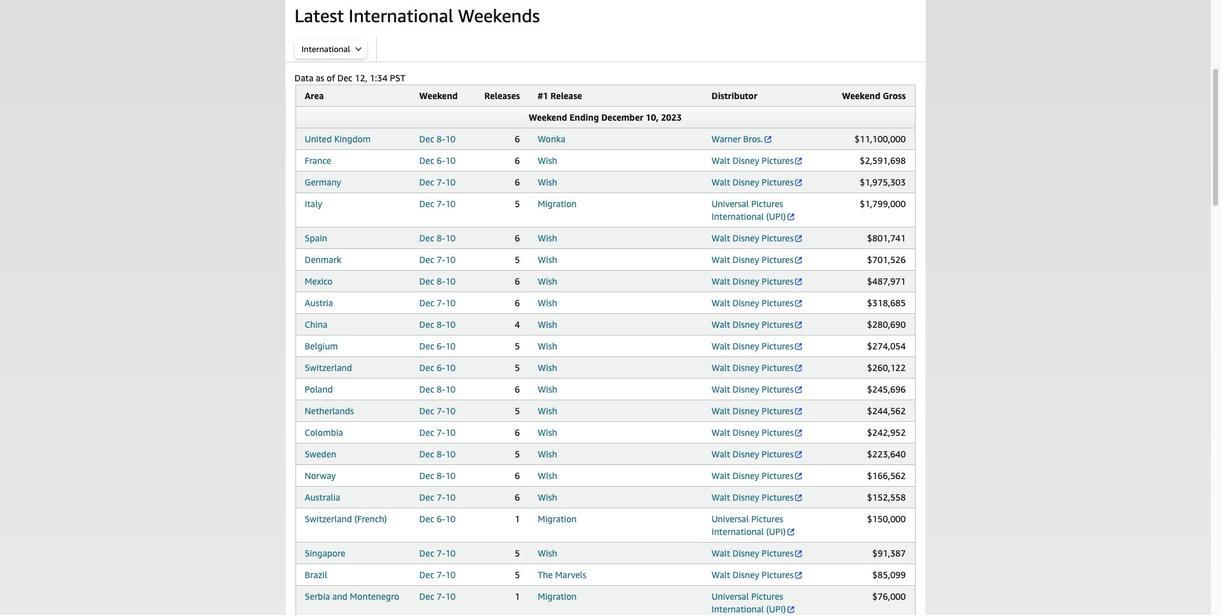 Task type: describe. For each thing, give the bounding box(es) containing it.
mexico
[[305, 276, 333, 287]]

gross
[[883, 90, 906, 101]]

area
[[305, 90, 324, 101]]

denmark link
[[305, 254, 342, 265]]

6 for australia
[[515, 492, 520, 503]]

singapore link
[[305, 548, 346, 559]]

7- for australia
[[437, 492, 446, 503]]

2023
[[661, 112, 682, 123]]

walt disney pictures link for $318,685
[[712, 298, 804, 308]]

$274,054
[[868, 341, 906, 352]]

disney for $801,741
[[733, 233, 760, 244]]

dec 6-10 link for belgium
[[420, 341, 456, 352]]

the
[[538, 570, 553, 581]]

latest
[[295, 5, 344, 26]]

switzerland link
[[305, 362, 352, 373]]

wish for colombia
[[538, 427, 558, 438]]

dec 7-10 for singapore
[[420, 548, 456, 559]]

walt for $85,099
[[712, 570, 731, 581]]

spain
[[305, 233, 327, 244]]

7- for denmark
[[437, 254, 446, 265]]

6 for norway
[[515, 471, 520, 481]]

10 for france
[[446, 155, 456, 166]]

10,
[[646, 112, 659, 123]]

10 for switzerland (french)
[[446, 514, 456, 525]]

dec for switzerland
[[420, 362, 435, 373]]

walt for $318,685
[[712, 298, 731, 308]]

5 for denmark
[[515, 254, 520, 265]]

dec 6-10 link for switzerland (french)
[[420, 514, 456, 525]]

montenegro
[[350, 591, 400, 602]]

6 for mexico
[[515, 276, 520, 287]]

bros.
[[744, 134, 764, 144]]

$487,971
[[868, 276, 906, 287]]

5 for belgium
[[515, 341, 520, 352]]

10 for norway
[[446, 471, 456, 481]]

disney for $2,591,698
[[733, 155, 760, 166]]

walt for $244,562
[[712, 406, 731, 416]]

1:34
[[370, 72, 388, 83]]

10 for australia
[[446, 492, 456, 503]]

france link
[[305, 155, 331, 166]]

walt for $280,690
[[712, 319, 731, 330]]

dec 7-10 for serbia and montenegro
[[420, 591, 456, 602]]

dec 7-10 for austria
[[420, 298, 456, 308]]

belgium
[[305, 341, 338, 352]]

germany
[[305, 177, 341, 188]]

walt disney pictures for $274,054
[[712, 341, 794, 352]]

weekend ending december 10, 2023
[[529, 112, 682, 123]]

serbia
[[305, 591, 330, 602]]

wish link for france
[[538, 155, 558, 166]]

walt for $260,122
[[712, 362, 731, 373]]

brazil link
[[305, 570, 327, 581]]

wish for belgium
[[538, 341, 558, 352]]

dec 6-10 for france
[[420, 155, 456, 166]]

singapore
[[305, 548, 346, 559]]

wish for france
[[538, 155, 558, 166]]

$244,562
[[868, 406, 906, 416]]

dec for germany
[[420, 177, 435, 188]]

walt disney pictures for $245,696
[[712, 384, 794, 395]]

$91,387
[[873, 548, 906, 559]]

dec 7-10 link for netherlands
[[420, 406, 456, 416]]

australia link
[[305, 492, 341, 503]]

australia
[[305, 492, 341, 503]]

5 for italy
[[515, 198, 520, 209]]

6 for austria
[[515, 298, 520, 308]]

8- for united kingdom
[[437, 134, 446, 144]]

7- for brazil
[[437, 570, 446, 581]]

walt disney pictures for $91,387
[[712, 548, 794, 559]]

$85,099
[[873, 570, 906, 581]]

pictures for $318,685
[[762, 298, 794, 308]]

8- for poland
[[437, 384, 446, 395]]

pictures for $85,099
[[762, 570, 794, 581]]

walt disney pictures for $166,562
[[712, 471, 794, 481]]

marvels
[[555, 570, 587, 581]]

china link
[[305, 319, 328, 330]]

netherlands link
[[305, 406, 354, 416]]

walt for $242,952
[[712, 427, 731, 438]]

weekend gross
[[842, 90, 906, 101]]

denmark
[[305, 254, 342, 265]]

$152,558
[[868, 492, 906, 503]]

walt for $1,975,303
[[712, 177, 731, 188]]

poland link
[[305, 384, 333, 395]]

norway
[[305, 471, 336, 481]]

dec 8-10 for china
[[420, 319, 456, 330]]

walt for $2,591,698
[[712, 155, 731, 166]]

dec for united kingdom
[[420, 134, 435, 144]]

warner bros. link
[[712, 134, 773, 144]]

wish for norway
[[538, 471, 558, 481]]

#1
[[538, 90, 549, 101]]

dec 7-10 for germany
[[420, 177, 456, 188]]

walt for $245,696
[[712, 384, 731, 395]]

sweden
[[305, 449, 337, 460]]

4
[[515, 319, 520, 330]]

walt for $487,971
[[712, 276, 731, 287]]

(french)
[[355, 514, 387, 525]]

weekend for weekend
[[420, 90, 458, 101]]

distributor
[[712, 90, 758, 101]]

switzerland (french)
[[305, 514, 387, 525]]

kingdom
[[334, 134, 371, 144]]

10 for sweden
[[446, 449, 456, 460]]

dec 8-10 for mexico
[[420, 276, 456, 287]]

pst
[[390, 72, 406, 83]]

5 for singapore
[[515, 548, 520, 559]]

10 for mexico
[[446, 276, 456, 287]]

10 for united kingdom
[[446, 134, 456, 144]]

$1,975,303
[[860, 177, 906, 188]]

universal pictures international (upi) link for $76,000
[[712, 591, 796, 615]]

december
[[602, 112, 644, 123]]

universal for $76,000
[[712, 591, 749, 602]]

disney for $1,975,303
[[733, 177, 760, 188]]

walt disney pictures for $801,741
[[712, 233, 794, 244]]

norway link
[[305, 471, 336, 481]]

walt disney pictures link for $245,696
[[712, 384, 804, 395]]

as
[[316, 72, 325, 83]]

$701,526
[[868, 254, 906, 265]]

international for serbia and montenegro
[[712, 604, 764, 615]]

dec for sweden
[[420, 449, 435, 460]]

switzerland (french) link
[[305, 514, 387, 525]]

wonka link
[[538, 134, 566, 144]]

warner bros.
[[712, 134, 764, 144]]

netherlands
[[305, 406, 354, 416]]

and
[[333, 591, 348, 602]]

weekend for weekend gross
[[842, 90, 881, 101]]

dec for australia
[[420, 492, 435, 503]]

dec 8-10 for norway
[[420, 471, 456, 481]]

universal pictures international (upi) link for $150,000
[[712, 514, 796, 537]]

$11,100,000
[[855, 134, 906, 144]]

the marvels
[[538, 570, 587, 581]]

dec 8-10 link for spain
[[420, 233, 456, 244]]

dec 6-10 for switzerland
[[420, 362, 456, 373]]

disney for $487,971
[[733, 276, 760, 287]]

united
[[305, 134, 332, 144]]

$76,000
[[873, 591, 906, 602]]

pictures for $223,640
[[762, 449, 794, 460]]

wish link for denmark
[[538, 254, 558, 265]]

data
[[295, 72, 314, 83]]

$223,640
[[868, 449, 906, 460]]

dec 7-10 for colombia
[[420, 427, 456, 438]]

dec for spain
[[420, 233, 435, 244]]

$280,690
[[868, 319, 906, 330]]

walt disney pictures for $487,971
[[712, 276, 794, 287]]

france
[[305, 155, 331, 166]]

migration for serbia and montenegro
[[538, 591, 577, 602]]

dec for netherlands
[[420, 406, 435, 416]]

$318,685
[[868, 298, 906, 308]]

10 for austria
[[446, 298, 456, 308]]

dec 7-10 link for colombia
[[420, 427, 456, 438]]

united kingdom
[[305, 134, 371, 144]]

walt disney pictures for $85,099
[[712, 570, 794, 581]]

wonka
[[538, 134, 566, 144]]

ending
[[570, 112, 599, 123]]

10 for belgium
[[446, 341, 456, 352]]

wish for australia
[[538, 492, 558, 503]]

wish for spain
[[538, 233, 558, 244]]

united kingdom link
[[305, 134, 371, 144]]



Task type: vqa. For each thing, say whether or not it's contained in the screenshot.


Task type: locate. For each thing, give the bounding box(es) containing it.
1 vertical spatial universal
[[712, 514, 749, 525]]

16 wish from the top
[[538, 548, 558, 559]]

data as of dec 12, 1:34 pst
[[295, 72, 406, 83]]

dec 7-10 link for australia
[[420, 492, 456, 503]]

pictures for $487,971
[[762, 276, 794, 287]]

wish for switzerland
[[538, 362, 558, 373]]

switzerland down australia link
[[305, 514, 352, 525]]

dec 7-10 for netherlands
[[420, 406, 456, 416]]

0 vertical spatial migration
[[538, 198, 577, 209]]

0 vertical spatial 1
[[515, 514, 520, 525]]

6- for switzerland (french)
[[437, 514, 446, 525]]

colombia link
[[305, 427, 343, 438]]

wish link for germany
[[538, 177, 558, 188]]

5 walt disney pictures link from the top
[[712, 276, 804, 287]]

walt
[[712, 155, 731, 166], [712, 177, 731, 188], [712, 233, 731, 244], [712, 254, 731, 265], [712, 276, 731, 287], [712, 298, 731, 308], [712, 319, 731, 330], [712, 341, 731, 352], [712, 362, 731, 373], [712, 384, 731, 395], [712, 406, 731, 416], [712, 427, 731, 438], [712, 449, 731, 460], [712, 471, 731, 481], [712, 492, 731, 503], [712, 548, 731, 559], [712, 570, 731, 581]]

10 for poland
[[446, 384, 456, 395]]

6 disney from the top
[[733, 298, 760, 308]]

15 wish link from the top
[[538, 492, 558, 503]]

5 for brazil
[[515, 570, 520, 581]]

6-
[[437, 155, 446, 166], [437, 341, 446, 352], [437, 362, 446, 373], [437, 514, 446, 525]]

7 walt disney pictures from the top
[[712, 319, 794, 330]]

11 wish link from the top
[[538, 406, 558, 416]]

walt disney pictures link
[[712, 155, 804, 166], [712, 177, 804, 188], [712, 233, 804, 244], [712, 254, 804, 265], [712, 276, 804, 287], [712, 298, 804, 308], [712, 319, 804, 330], [712, 341, 804, 352], [712, 362, 804, 373], [712, 384, 804, 395], [712, 406, 804, 416], [712, 427, 804, 438], [712, 449, 804, 460], [712, 471, 804, 481], [712, 492, 804, 503], [712, 548, 804, 559], [712, 570, 804, 581]]

universal pictures international (upi) link
[[712, 198, 796, 222], [712, 514, 796, 537], [712, 591, 796, 615]]

2 walt from the top
[[712, 177, 731, 188]]

$1,799,000
[[860, 198, 906, 209]]

dec 7-10 link for serbia and montenegro
[[420, 591, 456, 602]]

(upi) for $1,799,000
[[767, 211, 786, 222]]

0 vertical spatial universal pictures international (upi) link
[[712, 198, 796, 222]]

1 for dec 7-10
[[515, 591, 520, 602]]

6
[[515, 134, 520, 144], [515, 155, 520, 166], [515, 177, 520, 188], [515, 233, 520, 244], [515, 276, 520, 287], [515, 298, 520, 308], [515, 384, 520, 395], [515, 427, 520, 438], [515, 471, 520, 481], [515, 492, 520, 503]]

walt disney pictures link for $280,690
[[712, 319, 804, 330]]

14 wish from the top
[[538, 471, 558, 481]]

migration
[[538, 198, 577, 209], [538, 514, 577, 525], [538, 591, 577, 602]]

6 for poland
[[515, 384, 520, 395]]

dec 7-10
[[420, 177, 456, 188], [420, 198, 456, 209], [420, 254, 456, 265], [420, 298, 456, 308], [420, 406, 456, 416], [420, 427, 456, 438], [420, 492, 456, 503], [420, 548, 456, 559], [420, 570, 456, 581], [420, 591, 456, 602]]

walt for $223,640
[[712, 449, 731, 460]]

1 universal from the top
[[712, 198, 749, 209]]

7 walt from the top
[[712, 319, 731, 330]]

walt disney pictures for $1,975,303
[[712, 177, 794, 188]]

warner
[[712, 134, 741, 144]]

3 walt from the top
[[712, 233, 731, 244]]

dec 6-10 link
[[420, 155, 456, 166], [420, 341, 456, 352], [420, 362, 456, 373], [420, 514, 456, 525]]

2 vertical spatial migration
[[538, 591, 577, 602]]

5 10 from the top
[[446, 233, 456, 244]]

6 for germany
[[515, 177, 520, 188]]

the marvels link
[[538, 570, 587, 581]]

disney
[[733, 155, 760, 166], [733, 177, 760, 188], [733, 233, 760, 244], [733, 254, 760, 265], [733, 276, 760, 287], [733, 298, 760, 308], [733, 319, 760, 330], [733, 341, 760, 352], [733, 362, 760, 373], [733, 384, 760, 395], [733, 406, 760, 416], [733, 427, 760, 438], [733, 449, 760, 460], [733, 471, 760, 481], [733, 492, 760, 503], [733, 548, 760, 559], [733, 570, 760, 581]]

4 dec 7-10 from the top
[[420, 298, 456, 308]]

7 10 from the top
[[446, 276, 456, 287]]

11 walt disney pictures from the top
[[712, 406, 794, 416]]

2 vertical spatial universal
[[712, 591, 749, 602]]

6 for colombia
[[515, 427, 520, 438]]

walt disney pictures link for $1,975,303
[[712, 177, 804, 188]]

wish for poland
[[538, 384, 558, 395]]

1 vertical spatial 1
[[515, 591, 520, 602]]

15 wish from the top
[[538, 492, 558, 503]]

pictures for $801,741
[[762, 233, 794, 244]]

0 vertical spatial switzerland
[[305, 362, 352, 373]]

1 dec 8-10 from the top
[[420, 134, 456, 144]]

$245,696
[[868, 384, 906, 395]]

wish link for china
[[538, 319, 558, 330]]

pictures
[[762, 155, 794, 166], [762, 177, 794, 188], [752, 198, 784, 209], [762, 233, 794, 244], [762, 254, 794, 265], [762, 276, 794, 287], [762, 298, 794, 308], [762, 319, 794, 330], [762, 341, 794, 352], [762, 362, 794, 373], [762, 384, 794, 395], [762, 406, 794, 416], [762, 427, 794, 438], [762, 449, 794, 460], [762, 471, 794, 481], [762, 492, 794, 503], [752, 514, 784, 525], [762, 548, 794, 559], [762, 570, 794, 581], [752, 591, 784, 602]]

dec 6-10 for switzerland (french)
[[420, 514, 456, 525]]

1 universal pictures international (upi) from the top
[[712, 198, 786, 222]]

9 walt disney pictures from the top
[[712, 362, 794, 373]]

dec 7-10 for denmark
[[420, 254, 456, 265]]

1 disney from the top
[[733, 155, 760, 166]]

releases
[[485, 90, 520, 101]]

italy
[[305, 198, 323, 209]]

9 dec 7-10 link from the top
[[420, 570, 456, 581]]

10 6 from the top
[[515, 492, 520, 503]]

disney for $223,640
[[733, 449, 760, 460]]

walt disney pictures for $280,690
[[712, 319, 794, 330]]

2 vertical spatial universal pictures international (upi)
[[712, 591, 786, 615]]

$260,122
[[868, 362, 906, 373]]

2 universal pictures international (upi) from the top
[[712, 514, 786, 537]]

wish
[[538, 155, 558, 166], [538, 177, 558, 188], [538, 233, 558, 244], [538, 254, 558, 265], [538, 276, 558, 287], [538, 298, 558, 308], [538, 319, 558, 330], [538, 341, 558, 352], [538, 362, 558, 373], [538, 384, 558, 395], [538, 406, 558, 416], [538, 427, 558, 438], [538, 449, 558, 460], [538, 471, 558, 481], [538, 492, 558, 503], [538, 548, 558, 559]]

1 walt disney pictures from the top
[[712, 155, 794, 166]]

weekend
[[420, 90, 458, 101], [842, 90, 881, 101], [529, 112, 568, 123]]

15 walt disney pictures link from the top
[[712, 492, 804, 503]]

10 for singapore
[[446, 548, 456, 559]]

6 7- from the top
[[437, 427, 446, 438]]

migration for italy
[[538, 198, 577, 209]]

1 dec 8-10 link from the top
[[420, 134, 456, 144]]

8 10 from the top
[[446, 298, 456, 308]]

italy link
[[305, 198, 323, 209]]

1 walt from the top
[[712, 155, 731, 166]]

8 7- from the top
[[437, 548, 446, 559]]

dec 8-10 for united kingdom
[[420, 134, 456, 144]]

15 disney from the top
[[733, 492, 760, 503]]

7 wish link from the top
[[538, 319, 558, 330]]

12,
[[355, 72, 368, 83]]

7- for netherlands
[[437, 406, 446, 416]]

#1 release
[[538, 90, 583, 101]]

1 wish from the top
[[538, 155, 558, 166]]

1 10 from the top
[[446, 134, 456, 144]]

9 disney from the top
[[733, 362, 760, 373]]

mexico link
[[305, 276, 333, 287]]

10 walt disney pictures link from the top
[[712, 384, 804, 395]]

disney for $280,690
[[733, 319, 760, 330]]

8 dec 7-10 link from the top
[[420, 548, 456, 559]]

dec 8-10 for poland
[[420, 384, 456, 395]]

8- for china
[[437, 319, 446, 330]]

walt disney pictures for $701,526
[[712, 254, 794, 265]]

10 walt disney pictures from the top
[[712, 384, 794, 395]]

5 8- from the top
[[437, 384, 446, 395]]

3 migration from the top
[[538, 591, 577, 602]]

switzerland for switzerland link
[[305, 362, 352, 373]]

dec 7-10 link for austria
[[420, 298, 456, 308]]

8- for spain
[[437, 233, 446, 244]]

1 vertical spatial migration link
[[538, 514, 577, 525]]

6 dec 7-10 link from the top
[[420, 427, 456, 438]]

6 wish from the top
[[538, 298, 558, 308]]

dropdown image
[[355, 46, 362, 52]]

2 universal from the top
[[712, 514, 749, 525]]

dec 7-10 link
[[420, 177, 456, 188], [420, 198, 456, 209], [420, 254, 456, 265], [420, 298, 456, 308], [420, 406, 456, 416], [420, 427, 456, 438], [420, 492, 456, 503], [420, 548, 456, 559], [420, 570, 456, 581], [420, 591, 456, 602]]

1 horizontal spatial weekend
[[529, 112, 568, 123]]

wish link for norway
[[538, 471, 558, 481]]

7- for singapore
[[437, 548, 446, 559]]

4 10 from the top
[[446, 198, 456, 209]]

2 vertical spatial migration link
[[538, 591, 577, 602]]

of
[[327, 72, 335, 83]]

10 wish link from the top
[[538, 384, 558, 395]]

8-
[[437, 134, 446, 144], [437, 233, 446, 244], [437, 276, 446, 287], [437, 319, 446, 330], [437, 384, 446, 395], [437, 449, 446, 460], [437, 471, 446, 481]]

7 5 from the top
[[515, 548, 520, 559]]

3 migration link from the top
[[538, 591, 577, 602]]

6 dec 7-10 from the top
[[420, 427, 456, 438]]

dec 8-10 link
[[420, 134, 456, 144], [420, 233, 456, 244], [420, 276, 456, 287], [420, 319, 456, 330], [420, 384, 456, 395], [420, 449, 456, 460], [420, 471, 456, 481]]

pictures for $274,054
[[762, 341, 794, 352]]

6 for france
[[515, 155, 520, 166]]

12 walt disney pictures from the top
[[712, 427, 794, 438]]

weekends
[[458, 5, 540, 26]]

3 disney from the top
[[733, 233, 760, 244]]

pictures for $2,591,698
[[762, 155, 794, 166]]

0 vertical spatial migration link
[[538, 198, 577, 209]]

wish link for sweden
[[538, 449, 558, 460]]

dec for serbia and montenegro
[[420, 591, 435, 602]]

disney for $244,562
[[733, 406, 760, 416]]

2 migration from the top
[[538, 514, 577, 525]]

walt for $701,526
[[712, 254, 731, 265]]

2 vertical spatial universal pictures international (upi) link
[[712, 591, 796, 615]]

poland
[[305, 384, 333, 395]]

pictures for $280,690
[[762, 319, 794, 330]]

8 walt disney pictures from the top
[[712, 341, 794, 352]]

dec 6-10 link for switzerland
[[420, 362, 456, 373]]

0 vertical spatial (upi)
[[767, 211, 786, 222]]

dec
[[338, 72, 353, 83], [420, 134, 435, 144], [420, 155, 435, 166], [420, 177, 435, 188], [420, 198, 435, 209], [420, 233, 435, 244], [420, 254, 435, 265], [420, 276, 435, 287], [420, 298, 435, 308], [420, 319, 435, 330], [420, 341, 435, 352], [420, 362, 435, 373], [420, 384, 435, 395], [420, 406, 435, 416], [420, 427, 435, 438], [420, 449, 435, 460], [420, 471, 435, 481], [420, 492, 435, 503], [420, 514, 435, 525], [420, 548, 435, 559], [420, 570, 435, 581], [420, 591, 435, 602]]

5 for switzerland
[[515, 362, 520, 373]]

dec 8-10 link for poland
[[420, 384, 456, 395]]

2 horizontal spatial weekend
[[842, 90, 881, 101]]

4 dec 6-10 from the top
[[420, 514, 456, 525]]

8 6 from the top
[[515, 427, 520, 438]]

dec 7-10 link for germany
[[420, 177, 456, 188]]

pictures for $91,387
[[762, 548, 794, 559]]

release
[[551, 90, 583, 101]]

switzerland down 'belgium'
[[305, 362, 352, 373]]

1 walt disney pictures link from the top
[[712, 155, 804, 166]]

switzerland
[[305, 362, 352, 373], [305, 514, 352, 525]]

12 walt disney pictures link from the top
[[712, 427, 804, 438]]

dec 6-10 link for france
[[420, 155, 456, 166]]

5 7- from the top
[[437, 406, 446, 416]]

1 1 from the top
[[515, 514, 520, 525]]

9 wish from the top
[[538, 362, 558, 373]]

2 10 from the top
[[446, 155, 456, 166]]

4 dec 6-10 link from the top
[[420, 514, 456, 525]]

serbia and montenegro link
[[305, 591, 400, 602]]

4 walt disney pictures link from the top
[[712, 254, 804, 265]]

dec for italy
[[420, 198, 435, 209]]

17 walt from the top
[[712, 570, 731, 581]]

3 dec 7-10 link from the top
[[420, 254, 456, 265]]

5 dec 7-10 link from the top
[[420, 406, 456, 416]]

walt disney pictures for $152,558
[[712, 492, 794, 503]]

1 universal pictures international (upi) link from the top
[[712, 198, 796, 222]]

10 for china
[[446, 319, 456, 330]]

spain link
[[305, 233, 327, 244]]

3 10 from the top
[[446, 177, 456, 188]]

walt disney pictures link for $274,054
[[712, 341, 804, 352]]

$166,562
[[868, 471, 906, 481]]

dec 8-10 for sweden
[[420, 449, 456, 460]]

dec 8-10 link for china
[[420, 319, 456, 330]]

10 wish from the top
[[538, 384, 558, 395]]

4 8- from the top
[[437, 319, 446, 330]]

2 migration link from the top
[[538, 514, 577, 525]]

pictures for $245,696
[[762, 384, 794, 395]]

walt for $91,387
[[712, 548, 731, 559]]

1 vertical spatial migration
[[538, 514, 577, 525]]

9 dec 7-10 from the top
[[420, 570, 456, 581]]

germany link
[[305, 177, 341, 188]]

16 wish link from the top
[[538, 548, 558, 559]]

1 vertical spatial switzerland
[[305, 514, 352, 525]]

disney for $318,685
[[733, 298, 760, 308]]

walt disney pictures link for $801,741
[[712, 233, 804, 244]]

dec for colombia
[[420, 427, 435, 438]]

7 dec 8-10 link from the top
[[420, 471, 456, 481]]

2 disney from the top
[[733, 177, 760, 188]]

2 universal pictures international (upi) link from the top
[[712, 514, 796, 537]]

5 wish link from the top
[[538, 276, 558, 287]]

belgium link
[[305, 341, 338, 352]]

china
[[305, 319, 328, 330]]

$801,741
[[868, 233, 906, 244]]

9 10 from the top
[[446, 319, 456, 330]]

disney for $85,099
[[733, 570, 760, 581]]

walt for $152,558
[[712, 492, 731, 503]]

$150,000
[[868, 514, 906, 525]]

17 disney from the top
[[733, 570, 760, 581]]

8 disney from the top
[[733, 341, 760, 352]]

colombia
[[305, 427, 343, 438]]

universal
[[712, 198, 749, 209], [712, 514, 749, 525], [712, 591, 749, 602]]

2 7- from the top
[[437, 198, 446, 209]]

5 walt disney pictures from the top
[[712, 276, 794, 287]]

9 walt from the top
[[712, 362, 731, 373]]

1 vertical spatial universal pictures international (upi) link
[[712, 514, 796, 537]]

15 10 from the top
[[446, 449, 456, 460]]

walt disney pictures link for $223,640
[[712, 449, 804, 460]]

1 (upi) from the top
[[767, 211, 786, 222]]

dec for mexico
[[420, 276, 435, 287]]

10 for switzerland
[[446, 362, 456, 373]]

1 dec 6-10 from the top
[[420, 155, 456, 166]]

brazil
[[305, 570, 327, 581]]

dec 8-10
[[420, 134, 456, 144], [420, 233, 456, 244], [420, 276, 456, 287], [420, 319, 456, 330], [420, 384, 456, 395], [420, 449, 456, 460], [420, 471, 456, 481]]

wish link for spain
[[538, 233, 558, 244]]

latest international weekends
[[295, 5, 540, 26]]

(upi) for $76,000
[[767, 604, 786, 615]]

2 1 from the top
[[515, 591, 520, 602]]

wish for netherlands
[[538, 406, 558, 416]]

10 for brazil
[[446, 570, 456, 581]]

10
[[446, 134, 456, 144], [446, 155, 456, 166], [446, 177, 456, 188], [446, 198, 456, 209], [446, 233, 456, 244], [446, 254, 456, 265], [446, 276, 456, 287], [446, 298, 456, 308], [446, 319, 456, 330], [446, 341, 456, 352], [446, 362, 456, 373], [446, 384, 456, 395], [446, 406, 456, 416], [446, 427, 456, 438], [446, 449, 456, 460], [446, 471, 456, 481], [446, 492, 456, 503], [446, 514, 456, 525], [446, 548, 456, 559], [446, 570, 456, 581], [446, 591, 456, 602]]

8- for norway
[[437, 471, 446, 481]]

1 switzerland from the top
[[305, 362, 352, 373]]

1 vertical spatial universal pictures international (upi)
[[712, 514, 786, 537]]

migration for switzerland (french)
[[538, 514, 577, 525]]

austria link
[[305, 298, 333, 308]]

migration link
[[538, 198, 577, 209], [538, 514, 577, 525], [538, 591, 577, 602]]

dec 7-10 link for italy
[[420, 198, 456, 209]]

19 10 from the top
[[446, 548, 456, 559]]

9 walt disney pictures link from the top
[[712, 362, 804, 373]]

(upi)
[[767, 211, 786, 222], [767, 526, 786, 537], [767, 604, 786, 615]]

universal for $1,799,000
[[712, 198, 749, 209]]

disney for $260,122
[[733, 362, 760, 373]]

1 6 from the top
[[515, 134, 520, 144]]

0 vertical spatial universal pictures international (upi)
[[712, 198, 786, 222]]

$2,591,698
[[860, 155, 906, 166]]

wish for sweden
[[538, 449, 558, 460]]

7- for colombia
[[437, 427, 446, 438]]

0 horizontal spatial weekend
[[420, 90, 458, 101]]

international for italy
[[712, 211, 764, 222]]

12 wish from the top
[[538, 427, 558, 438]]

13 wish from the top
[[538, 449, 558, 460]]

3 8- from the top
[[437, 276, 446, 287]]

austria
[[305, 298, 333, 308]]

dec 6-10 for belgium
[[420, 341, 456, 352]]

$242,952
[[868, 427, 906, 438]]

1 vertical spatial (upi)
[[767, 526, 786, 537]]

4 wish link from the top
[[538, 254, 558, 265]]

10 for spain
[[446, 233, 456, 244]]

serbia and montenegro
[[305, 591, 400, 602]]

0 vertical spatial universal
[[712, 198, 749, 209]]

11 wish from the top
[[538, 406, 558, 416]]

2 vertical spatial (upi)
[[767, 604, 786, 615]]

wish for china
[[538, 319, 558, 330]]

wish link
[[538, 155, 558, 166], [538, 177, 558, 188], [538, 233, 558, 244], [538, 254, 558, 265], [538, 276, 558, 287], [538, 298, 558, 308], [538, 319, 558, 330], [538, 341, 558, 352], [538, 362, 558, 373], [538, 384, 558, 395], [538, 406, 558, 416], [538, 427, 558, 438], [538, 449, 558, 460], [538, 471, 558, 481], [538, 492, 558, 503], [538, 548, 558, 559]]

4 6 from the top
[[515, 233, 520, 244]]

3 6- from the top
[[437, 362, 446, 373]]

4 walt from the top
[[712, 254, 731, 265]]

7-
[[437, 177, 446, 188], [437, 198, 446, 209], [437, 254, 446, 265], [437, 298, 446, 308], [437, 406, 446, 416], [437, 427, 446, 438], [437, 492, 446, 503], [437, 548, 446, 559], [437, 570, 446, 581], [437, 591, 446, 602]]

6 dec 8-10 from the top
[[420, 449, 456, 460]]

walt disney pictures link for $166,562
[[712, 471, 804, 481]]

14 walt disney pictures link from the top
[[712, 471, 804, 481]]

10 for germany
[[446, 177, 456, 188]]

dec for austria
[[420, 298, 435, 308]]

sweden link
[[305, 449, 337, 460]]



